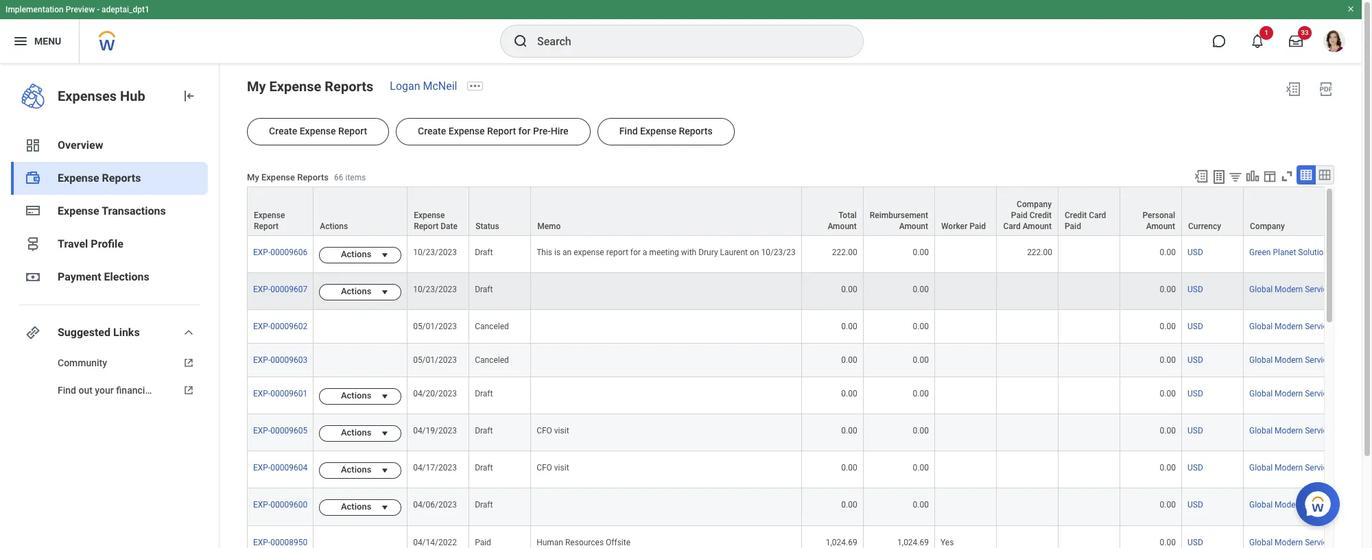 Task type: locate. For each thing, give the bounding box(es) containing it.
date
[[441, 222, 458, 231]]

exp-00009607
[[253, 285, 307, 294]]

for left a
[[630, 248, 641, 257]]

0 horizontal spatial 1,024.69
[[826, 538, 857, 547]]

global
[[1249, 285, 1273, 294], [1249, 322, 1273, 332], [1249, 356, 1273, 365], [1249, 389, 1273, 399], [1249, 426, 1273, 436], [1249, 463, 1273, 473], [1249, 501, 1273, 510], [1249, 538, 1273, 547]]

00009600
[[270, 501, 307, 510]]

navigation pane region
[[0, 63, 220, 548]]

visit
[[554, 426, 569, 436], [554, 463, 569, 473]]

2 services, from the top
[[1305, 322, 1338, 332]]

modern for 00009607
[[1275, 285, 1303, 294]]

1
[[1265, 29, 1269, 36]]

0.00
[[913, 248, 929, 257], [1160, 248, 1176, 257], [841, 285, 857, 294], [913, 285, 929, 294], [1160, 285, 1176, 294], [841, 322, 857, 332], [913, 322, 929, 332], [1160, 322, 1176, 332], [841, 356, 857, 365], [913, 356, 929, 365], [1160, 356, 1176, 365], [841, 389, 857, 399], [913, 389, 929, 399], [1160, 389, 1176, 399], [841, 426, 857, 436], [913, 426, 929, 436], [1160, 426, 1176, 436], [841, 463, 857, 473], [913, 463, 929, 473], [1160, 463, 1176, 473], [841, 501, 857, 510], [913, 501, 929, 510], [1160, 501, 1176, 510], [1160, 538, 1176, 547]]

3 draft from the top
[[475, 389, 493, 399]]

0 vertical spatial cfo visit
[[537, 426, 569, 436]]

export to excel image
[[1194, 169, 1209, 184]]

services,
[[1305, 285, 1338, 294], [1305, 322, 1338, 332], [1305, 356, 1338, 365], [1305, 389, 1338, 399], [1305, 426, 1338, 436], [1305, 463, 1338, 473], [1305, 501, 1338, 510], [1305, 538, 1338, 547]]

for
[[518, 126, 531, 137], [630, 248, 641, 257]]

credit right company paid credit card amount
[[1065, 211, 1087, 220]]

modern for 00009604
[[1275, 463, 1303, 473]]

expense report date
[[414, 211, 458, 231]]

1 horizontal spatial 222.00
[[1027, 248, 1053, 257]]

expense transactions link
[[11, 195, 208, 228]]

modern for 00009605
[[1275, 426, 1303, 436]]

2 cfo from the top
[[537, 463, 552, 473]]

4 row from the top
[[247, 526, 1372, 548]]

total amount button
[[802, 187, 863, 235]]

caret down image for 10/23/2023
[[377, 287, 393, 298]]

3 global from the top
[[1249, 356, 1273, 365]]

my up expense report "popup button"
[[247, 172, 259, 183]]

toolbar
[[1188, 165, 1335, 187]]

exp- for 00009604
[[253, 463, 271, 473]]

2 usd from the top
[[1188, 285, 1203, 294]]

4 global modern services, inc. (usa link from the top
[[1249, 389, 1372, 399]]

10/23/2023 for exp-00009607
[[413, 285, 457, 294]]

4 global modern services, inc. (usa from the top
[[1249, 389, 1372, 399]]

expand table image
[[1318, 168, 1332, 182]]

cfo visit for 04/19/2023
[[537, 426, 569, 436]]

0 vertical spatial cfo
[[537, 426, 552, 436]]

1 row from the top
[[247, 187, 1372, 236]]

4 draft from the top
[[475, 426, 493, 436]]

1 horizontal spatial create
[[418, 126, 446, 137]]

8 exp- from the top
[[253, 501, 271, 510]]

1 05/01/2023 from the top
[[413, 322, 457, 332]]

reports inside find expense reports button
[[679, 126, 713, 137]]

8 (usa from the top
[[1355, 538, 1372, 547]]

canceled
[[475, 322, 509, 332], [475, 356, 509, 365]]

0 vertical spatial visit
[[554, 426, 569, 436]]

inbox large image
[[1289, 34, 1303, 48]]

reports for my expense reports
[[325, 78, 373, 95]]

report up the items
[[338, 126, 367, 137]]

reports
[[325, 78, 373, 95], [679, 126, 713, 137], [102, 172, 141, 185], [297, 172, 329, 183]]

2 global modern services, inc. (usa link from the top
[[1249, 322, 1372, 332]]

8 services, from the top
[[1305, 538, 1338, 547]]

cfo visit
[[537, 426, 569, 436], [537, 463, 569, 473]]

visit for 04/17/2023
[[554, 463, 569, 473]]

notifications large image
[[1251, 34, 1265, 48]]

amount down total on the top of page
[[828, 222, 857, 231]]

0 horizontal spatial find
[[58, 385, 76, 396]]

1 vertical spatial cfo visit
[[537, 463, 569, 473]]

actions right 00009605
[[341, 428, 371, 438]]

4 (usa from the top
[[1355, 389, 1372, 399]]

reports inside expense reports link
[[102, 172, 141, 185]]

company inside company paid credit card amount
[[1017, 200, 1052, 209]]

2 05/01/2023 from the top
[[413, 356, 457, 365]]

actions right 00009604
[[341, 465, 371, 475]]

menu
[[34, 35, 61, 46]]

travel
[[58, 237, 88, 250]]

exp- up 'exp-00008950'
[[253, 501, 271, 510]]

66
[[334, 173, 343, 183]]

expense
[[574, 248, 604, 257]]

3 usd from the top
[[1188, 322, 1203, 332]]

1,024.69
[[826, 538, 857, 547], [898, 538, 929, 547]]

your
[[95, 385, 114, 396]]

exp-00009607 link
[[253, 285, 307, 294]]

0 horizontal spatial create
[[269, 126, 297, 137]]

card right worker paid
[[1003, 222, 1021, 231]]

report left pre-
[[487, 126, 516, 137]]

1 horizontal spatial for
[[630, 248, 641, 257]]

create inside button
[[418, 126, 446, 137]]

7 exp- from the top
[[253, 463, 271, 473]]

global modern services, inc. (usa link for exp-00009602
[[1249, 322, 1372, 332]]

1 caret down image from the top
[[377, 287, 393, 298]]

global for 00009603
[[1249, 356, 1273, 365]]

7 global modern services, inc. (usa link from the top
[[1249, 501, 1372, 510]]

meeting
[[649, 248, 679, 257]]

1 cfo from the top
[[537, 426, 552, 436]]

inc. for 00009602
[[1340, 322, 1353, 332]]

1 amount from the left
[[828, 222, 857, 231]]

1 vertical spatial company
[[1250, 222, 1285, 231]]

2 cfo visit from the top
[[537, 463, 569, 473]]

modern for 00008950
[[1275, 538, 1303, 547]]

1 vertical spatial card
[[1003, 222, 1021, 231]]

2 create from the left
[[418, 126, 446, 137]]

actions for actions popup button at left top
[[320, 222, 348, 231]]

timeline milestone image
[[25, 236, 41, 253]]

222.00 down total amount
[[832, 248, 857, 257]]

1 horizontal spatial company
[[1250, 222, 1285, 231]]

3 services, from the top
[[1305, 356, 1338, 365]]

05/01/2023 for exp-00009603
[[413, 356, 457, 365]]

4 services, from the top
[[1305, 389, 1338, 399]]

1 actions button from the top
[[319, 247, 377, 264]]

row
[[247, 187, 1372, 236], [247, 310, 1372, 344], [247, 344, 1372, 378], [247, 526, 1372, 548]]

actions down 66
[[320, 222, 348, 231]]

6 draft from the top
[[475, 501, 493, 510]]

suggested links button
[[11, 316, 208, 349]]

ext link image right the well-
[[180, 384, 197, 397]]

amount inside the personal amount
[[1146, 222, 1175, 231]]

travel profile link
[[11, 228, 208, 261]]

7 usd from the top
[[1188, 463, 1203, 473]]

find inside find expense reports button
[[619, 126, 638, 137]]

find expense reports button
[[597, 118, 735, 145]]

2 exp- from the top
[[253, 285, 271, 294]]

6 usd from the top
[[1188, 426, 1203, 436]]

1 vertical spatial caret down image
[[377, 428, 393, 439]]

exp-00008950 link
[[253, 538, 307, 547]]

05/01/2023
[[413, 322, 457, 332], [413, 356, 457, 365]]

7 services, from the top
[[1305, 501, 1338, 510]]

1 services, from the top
[[1305, 285, 1338, 294]]

global modern services, inc. (usa link
[[1249, 285, 1372, 294], [1249, 322, 1372, 332], [1249, 356, 1372, 365], [1249, 389, 1372, 399], [1249, 426, 1372, 436], [1249, 463, 1372, 473], [1249, 501, 1372, 510], [1249, 538, 1372, 547]]

caret down image for 04/17/2023
[[377, 465, 393, 476]]

modern for 00009603
[[1275, 356, 1303, 365]]

0 horizontal spatial card
[[1003, 222, 1021, 231]]

0 horizontal spatial 222.00
[[832, 248, 857, 257]]

exp-00009603 link
[[253, 356, 307, 365]]

out
[[79, 385, 93, 396]]

0 vertical spatial ext link image
[[180, 356, 197, 370]]

33 button
[[1281, 26, 1312, 56]]

caret down image
[[377, 287, 393, 298], [377, 428, 393, 439]]

3 caret down image from the top
[[377, 465, 393, 476]]

amount down reimbursement
[[899, 222, 928, 231]]

1 vertical spatial cfo
[[537, 463, 552, 473]]

5 usd from the top
[[1188, 389, 1203, 399]]

find out your financial well-being
[[58, 385, 199, 396]]

reimbursement
[[870, 211, 928, 220]]

services, for exp-00009604
[[1305, 463, 1338, 473]]

0 vertical spatial my
[[247, 78, 266, 95]]

3 actions row from the top
[[247, 378, 1372, 415]]

view printable version (pdf) image
[[1318, 81, 1335, 97]]

actions right 00009607
[[341, 286, 371, 297]]

services, for exp-00008950
[[1305, 538, 1338, 547]]

credit
[[1030, 211, 1052, 220], [1065, 211, 1087, 220]]

canceled for 00009602
[[475, 322, 509, 332]]

exp- down exp-00009600
[[253, 538, 271, 547]]

7 usd link from the top
[[1188, 461, 1203, 473]]

caret down image left 04/17/2023 at left
[[377, 465, 393, 476]]

caret down image
[[377, 250, 393, 261], [377, 391, 393, 402], [377, 465, 393, 476], [377, 503, 393, 514]]

create inside button
[[269, 126, 297, 137]]

expense inside "popup button"
[[254, 211, 285, 220]]

draft for 00009607
[[475, 285, 493, 294]]

00009601
[[270, 389, 307, 399]]

(usa for exp-00009605
[[1355, 426, 1372, 436]]

222.00 down company paid credit card amount
[[1027, 248, 1053, 257]]

global modern services, inc. (usa link for exp-00009604
[[1249, 463, 1372, 473]]

3 global modern services, inc. (usa link from the top
[[1249, 356, 1372, 365]]

worker
[[941, 222, 968, 231]]

0 horizontal spatial for
[[518, 126, 531, 137]]

05/01/2023 for exp-00009602
[[413, 322, 457, 332]]

1 usd link from the top
[[1188, 245, 1203, 257]]

ext link image
[[180, 356, 197, 370], [180, 384, 197, 397]]

exp- up 'exp-00009600' 'link'
[[253, 463, 271, 473]]

1 vertical spatial for
[[630, 248, 641, 257]]

actions right "00009601" on the left bottom of page
[[341, 391, 371, 401]]

modern for 00009600
[[1275, 501, 1303, 510]]

04/20/2023
[[413, 389, 457, 399]]

5 draft from the top
[[475, 463, 493, 473]]

actions button down actions popup button at left top
[[319, 247, 377, 264]]

report inside expense report
[[254, 222, 279, 231]]

4 usd link from the top
[[1188, 353, 1203, 365]]

usd link
[[1188, 245, 1203, 257], [1188, 282, 1203, 294], [1188, 319, 1203, 332], [1188, 353, 1203, 365], [1188, 386, 1203, 399], [1188, 424, 1203, 436], [1188, 461, 1203, 473], [1188, 498, 1203, 510], [1188, 535, 1203, 547]]

04/14/2022
[[413, 538, 457, 547]]

inc. for 00009607
[[1340, 285, 1353, 294]]

caret down image down actions popup button at left top
[[377, 250, 393, 261]]

5 global modern services, inc. (usa link from the top
[[1249, 426, 1372, 436]]

ext link image inside find out your financial well-being link
[[180, 384, 197, 397]]

1 vertical spatial 05/01/2023
[[413, 356, 457, 365]]

exp- up "exp-00009602" link
[[253, 285, 271, 294]]

draft
[[475, 248, 493, 257], [475, 285, 493, 294], [475, 389, 493, 399], [475, 426, 493, 436], [475, 463, 493, 473], [475, 501, 493, 510]]

7 global from the top
[[1249, 501, 1273, 510]]

paid right worker paid "popup button"
[[1011, 211, 1028, 220]]

6 exp- from the top
[[253, 426, 271, 436]]

caret down image for 04/20/2023
[[377, 391, 393, 402]]

paid
[[1011, 211, 1028, 220], [970, 222, 986, 231], [1065, 222, 1081, 231], [475, 538, 491, 547]]

5 services, from the top
[[1305, 426, 1338, 436]]

00009606
[[270, 248, 307, 257]]

exp-00009600 link
[[253, 501, 307, 510]]

2 draft from the top
[[475, 285, 493, 294]]

2 caret down image from the top
[[377, 391, 393, 402]]

4 usd from the top
[[1188, 356, 1203, 365]]

1 canceled from the top
[[475, 322, 509, 332]]

global modern services, inc. (usa link for exp-00009603
[[1249, 356, 1372, 365]]

1 (usa from the top
[[1355, 285, 1372, 294]]

draft for 00009606
[[475, 248, 493, 257]]

5 exp- from the top
[[253, 389, 271, 399]]

3 amount from the left
[[1023, 222, 1052, 231]]

global for 00009605
[[1249, 426, 1273, 436]]

2 10/23/2023 from the top
[[413, 285, 457, 294]]

company inside popup button
[[1250, 222, 1285, 231]]

7 modern from the top
[[1275, 501, 1303, 510]]

7 global modern services, inc. (usa from the top
[[1249, 501, 1372, 510]]

1 cfo visit from the top
[[537, 426, 569, 436]]

inc. for 00009605
[[1340, 426, 1353, 436]]

usd for exp-00009601
[[1188, 389, 1203, 399]]

paid right worker
[[970, 222, 986, 231]]

usd link for exp-00009602
[[1188, 319, 1203, 332]]

search image
[[513, 33, 529, 49]]

cell
[[935, 236, 997, 273], [1059, 236, 1120, 273], [531, 273, 802, 310], [935, 273, 997, 310], [997, 273, 1059, 310], [1059, 273, 1120, 310], [314, 310, 408, 344], [531, 310, 802, 344], [935, 310, 997, 344], [997, 310, 1059, 344], [1059, 310, 1120, 344], [314, 344, 408, 378], [531, 344, 802, 378], [935, 344, 997, 378], [997, 344, 1059, 378], [1059, 344, 1120, 378], [531, 378, 802, 415], [935, 378, 997, 415], [997, 378, 1059, 415], [1059, 378, 1120, 415], [935, 415, 997, 452], [997, 415, 1059, 452], [1059, 415, 1120, 452], [935, 452, 997, 489], [997, 452, 1059, 489], [1059, 452, 1120, 489], [531, 489, 802, 526], [935, 489, 997, 526], [997, 489, 1059, 526], [1059, 489, 1120, 526], [314, 526, 408, 548], [997, 526, 1059, 548], [1059, 526, 1120, 548]]

5 actions button from the top
[[319, 463, 377, 479]]

0 vertical spatial card
[[1089, 211, 1106, 220]]

services, for exp-00009600
[[1305, 501, 1338, 510]]

usd link for exp-00009603
[[1188, 353, 1203, 365]]

actions inside popup button
[[320, 222, 348, 231]]

overview link
[[11, 129, 208, 162]]

3 global modern services, inc. (usa from the top
[[1249, 356, 1372, 365]]

4 actions button from the top
[[319, 426, 377, 442]]

2 (usa from the top
[[1355, 322, 1372, 332]]

actions for sixth actions button
[[341, 502, 371, 512]]

0 vertical spatial 10/23/2023
[[413, 248, 457, 257]]

reports for my expense reports 66 items
[[297, 172, 329, 183]]

actions right 00009600
[[341, 502, 371, 512]]

ext link image for community
[[180, 356, 197, 370]]

6 global modern services, inc. (usa link from the top
[[1249, 463, 1372, 473]]

1 vertical spatial ext link image
[[180, 384, 197, 397]]

actions row
[[247, 236, 1372, 273], [247, 273, 1372, 310], [247, 378, 1372, 415], [247, 415, 1372, 452], [247, 452, 1372, 489], [247, 489, 1372, 526]]

report up "exp-00009606" link
[[254, 222, 279, 231]]

global modern services, inc. (usa link for exp-00009605
[[1249, 426, 1372, 436]]

1 global modern services, inc. (usa from the top
[[1249, 285, 1372, 294]]

expense reports link
[[11, 162, 208, 195]]

0 horizontal spatial company
[[1017, 200, 1052, 209]]

exp-00008950
[[253, 538, 307, 547]]

global modern services, inc. (usa for exp-00009603
[[1249, 356, 1372, 365]]

usd link for exp-00009607
[[1188, 282, 1203, 294]]

3 exp- from the top
[[253, 322, 271, 332]]

card left "personal amount" popup button
[[1089, 211, 1106, 220]]

my for my expense reports
[[247, 78, 266, 95]]

global modern services, inc. (usa link for exp-00009601
[[1249, 389, 1372, 399]]

caret down image left 04/20/2023
[[377, 391, 393, 402]]

actions button right 00009604
[[319, 463, 377, 479]]

exp- up 'exp-00009604'
[[253, 426, 271, 436]]

expenses
[[58, 88, 117, 104]]

actions button right 00009605
[[319, 426, 377, 442]]

amount down personal
[[1146, 222, 1175, 231]]

8 usd from the top
[[1188, 501, 1203, 510]]

1 horizontal spatial credit
[[1065, 211, 1087, 220]]

7 (usa from the top
[[1355, 501, 1372, 510]]

exp- down exp-00009603 link
[[253, 389, 271, 399]]

actions down actions popup button at left top
[[341, 249, 371, 259]]

company up green on the right of page
[[1250, 222, 1285, 231]]

3 modern from the top
[[1275, 356, 1303, 365]]

10/23/2023
[[413, 248, 457, 257], [413, 285, 457, 294]]

export to excel image
[[1285, 81, 1302, 97]]

1 vertical spatial find
[[58, 385, 76, 396]]

9 usd from the top
[[1188, 538, 1203, 547]]

fullscreen image
[[1280, 169, 1295, 184]]

usd for exp-00009605
[[1188, 426, 1203, 436]]

find inside find out your financial well-being link
[[58, 385, 76, 396]]

actions for fifth actions button
[[341, 465, 371, 475]]

create
[[269, 126, 297, 137], [418, 126, 446, 137]]

(usa for exp-00009602
[[1355, 322, 1372, 332]]

implementation preview -   adeptai_dpt1
[[5, 5, 149, 14]]

2 canceled from the top
[[475, 356, 509, 365]]

3 usd link from the top
[[1188, 319, 1203, 332]]

paid inside credit card paid
[[1065, 222, 1081, 231]]

1 horizontal spatial 1,024.69
[[898, 538, 929, 547]]

create for create expense report
[[269, 126, 297, 137]]

1 exp- from the top
[[253, 248, 271, 257]]

card inside company paid credit card amount
[[1003, 222, 1021, 231]]

4 actions row from the top
[[247, 415, 1372, 452]]

00009605
[[270, 426, 307, 436]]

1 vertical spatial visit
[[554, 463, 569, 473]]

exp- for 00009605
[[253, 426, 271, 436]]

5 modern from the top
[[1275, 426, 1303, 436]]

0 vertical spatial caret down image
[[377, 287, 393, 298]]

4 global from the top
[[1249, 389, 1273, 399]]

1 visit from the top
[[554, 426, 569, 436]]

exp- down expense report
[[253, 248, 271, 257]]

6 services, from the top
[[1305, 463, 1338, 473]]

create down the mcneil
[[418, 126, 446, 137]]

6 modern from the top
[[1275, 463, 1303, 473]]

usd link for exp-00009605
[[1188, 424, 1203, 436]]

04/19/2023
[[413, 426, 457, 436]]

inc. for 00009606
[[1336, 248, 1350, 257]]

exp-00009600
[[253, 501, 307, 510]]

2 ext link image from the top
[[180, 384, 197, 397]]

ext link image up being
[[180, 356, 197, 370]]

4 amount from the left
[[1146, 222, 1175, 231]]

actions button right "00009601" on the left bottom of page
[[319, 389, 377, 405]]

amount left credit card paid
[[1023, 222, 1052, 231]]

1 vertical spatial canceled
[[475, 356, 509, 365]]

0 vertical spatial 05/01/2023
[[413, 322, 457, 332]]

2 visit from the top
[[554, 463, 569, 473]]

2 global from the top
[[1249, 322, 1273, 332]]

paid right company paid credit card amount
[[1065, 222, 1081, 231]]

travel profile
[[58, 237, 123, 250]]

pre-
[[533, 126, 551, 137]]

00009604
[[270, 463, 307, 473]]

row containing exp-00009603
[[247, 344, 1372, 378]]

expense report button
[[248, 187, 313, 235]]

actions button right 00009607
[[319, 284, 377, 301]]

amount inside reimbursement amount
[[899, 222, 928, 231]]

8 modern from the top
[[1275, 538, 1303, 547]]

0 vertical spatial find
[[619, 126, 638, 137]]

1 global from the top
[[1249, 285, 1273, 294]]

(usa for exp-00009600
[[1355, 501, 1372, 510]]

ext link image inside community link
[[180, 356, 197, 370]]

6 usd link from the top
[[1188, 424, 1203, 436]]

1 10/23/2023 from the top
[[413, 248, 457, 257]]

for left pre-
[[518, 126, 531, 137]]

6 global from the top
[[1249, 463, 1273, 473]]

usd for exp-00009604
[[1188, 463, 1203, 473]]

create up my expense reports 66 items
[[269, 126, 297, 137]]

(usa
[[1355, 285, 1372, 294], [1355, 322, 1372, 332], [1355, 356, 1372, 365], [1355, 389, 1372, 399], [1355, 426, 1372, 436], [1355, 463, 1372, 473], [1355, 501, 1372, 510], [1355, 538, 1372, 547]]

usd for exp-00009607
[[1188, 285, 1203, 294]]

exp- up exp-00009601
[[253, 356, 271, 365]]

1 credit from the left
[[1030, 211, 1052, 220]]

cfo for 04/17/2023
[[537, 463, 552, 473]]

exp- for 00009607
[[253, 285, 271, 294]]

credit card image
[[25, 202, 41, 219]]

human
[[537, 538, 563, 547]]

caret down image for 04/19/2023
[[377, 428, 393, 439]]

9 usd link from the top
[[1188, 535, 1203, 547]]

actions button right 00009600
[[319, 500, 377, 516]]

actions button
[[319, 247, 377, 264], [319, 284, 377, 301], [319, 389, 377, 405], [319, 426, 377, 442], [319, 463, 377, 479], [319, 500, 377, 516]]

6 global modern services, inc. (usa from the top
[[1249, 463, 1372, 473]]

1 vertical spatial 10/23/2023
[[413, 285, 457, 294]]

caret down image left 04/06/2023
[[377, 503, 393, 514]]

0 vertical spatial for
[[518, 126, 531, 137]]

2 caret down image from the top
[[377, 428, 393, 439]]

company left the credit card paid popup button
[[1017, 200, 1052, 209]]

1 1,024.69 from the left
[[826, 538, 857, 547]]

actions for 1st actions button from the top
[[341, 249, 371, 259]]

credit left credit card paid
[[1030, 211, 1052, 220]]

1 vertical spatial my
[[247, 172, 259, 183]]

implementation
[[5, 5, 64, 14]]

exp-00009606
[[253, 248, 307, 257]]

report inside button
[[338, 126, 367, 137]]

profile
[[91, 237, 123, 250]]

export to worksheets image
[[1211, 169, 1228, 185]]

items
[[345, 173, 366, 183]]

global modern services, inc. (usa for exp-00009602
[[1249, 322, 1372, 332]]

my right transformation import icon
[[247, 78, 266, 95]]

2 global modern services, inc. (usa from the top
[[1249, 322, 1372, 332]]

currency
[[1188, 222, 1221, 231]]

0 vertical spatial canceled
[[475, 322, 509, 332]]

hub
[[120, 88, 145, 104]]

logan mcneil link
[[390, 80, 457, 93]]

0 vertical spatial company
[[1017, 200, 1052, 209]]

2 row from the top
[[247, 310, 1372, 344]]

(usa for exp-00008950
[[1355, 538, 1372, 547]]

expense inside expense report date
[[414, 211, 445, 220]]

credit inside company paid credit card amount
[[1030, 211, 1052, 220]]

0 horizontal spatial credit
[[1030, 211, 1052, 220]]

laurent
[[720, 248, 748, 257]]

exp- up exp-00009603 link
[[253, 322, 271, 332]]

1 horizontal spatial find
[[619, 126, 638, 137]]

inc. for 00009600
[[1340, 501, 1353, 510]]

1 horizontal spatial card
[[1089, 211, 1106, 220]]

report left date
[[414, 222, 439, 231]]

logan mcneil
[[390, 80, 457, 93]]

status
[[476, 222, 499, 231]]

global modern services, inc. (usa for exp-00009600
[[1249, 501, 1372, 510]]

global modern services, inc. (usa link for exp-00008950
[[1249, 538, 1372, 547]]

report
[[606, 248, 628, 257]]

1 global modern services, inc. (usa link from the top
[[1249, 285, 1372, 294]]



Task type: describe. For each thing, give the bounding box(es) containing it.
transactions
[[102, 204, 166, 218]]

expense report date button
[[408, 187, 469, 235]]

company for company paid credit card amount
[[1017, 200, 1052, 209]]

my expense reports 66 items
[[247, 172, 366, 183]]

services, for exp-00009607
[[1305, 285, 1338, 294]]

expense reports
[[58, 172, 141, 185]]

services, for exp-00009602
[[1305, 322, 1338, 332]]

expand/collapse chart image
[[1245, 169, 1260, 184]]

currency button
[[1182, 187, 1243, 235]]

exp-00009602 link
[[253, 322, 307, 332]]

profile logan mcneil image
[[1324, 30, 1346, 55]]

(usa)
[[1352, 248, 1372, 257]]

financial
[[116, 385, 153, 396]]

exp- for 00009603
[[253, 356, 271, 365]]

inc. for 00009603
[[1340, 356, 1353, 365]]

chevron down small image
[[180, 325, 197, 341]]

2 222.00 from the left
[[1027, 248, 1053, 257]]

reports for find expense reports
[[679, 126, 713, 137]]

draft for 00009604
[[475, 463, 493, 473]]

company for company
[[1250, 222, 1285, 231]]

global for 00009604
[[1249, 463, 1273, 473]]

actions for 4th actions button from the top of the page
[[341, 428, 371, 438]]

exp-00009601
[[253, 389, 307, 399]]

usd for exp-00009600
[[1188, 501, 1203, 510]]

exp- for 00009600
[[253, 501, 271, 510]]

cfo visit for 04/17/2023
[[537, 463, 569, 473]]

menu button
[[0, 19, 79, 63]]

10/23/2023 for exp-00009606
[[413, 248, 457, 257]]

select to filter grid data image
[[1228, 169, 1243, 184]]

exp- for 00009601
[[253, 389, 271, 399]]

justify image
[[12, 33, 29, 49]]

-
[[97, 5, 100, 14]]

adeptai_dpt1
[[102, 5, 149, 14]]

draft for 00009601
[[475, 389, 493, 399]]

exp- for 00009606
[[253, 248, 271, 257]]

worker paid
[[941, 222, 986, 231]]

card inside credit card paid
[[1089, 211, 1106, 220]]

resources
[[565, 538, 604, 547]]

worker paid button
[[935, 187, 996, 235]]

credit card paid
[[1065, 211, 1106, 231]]

1 actions row from the top
[[247, 236, 1372, 273]]

create expense report
[[269, 126, 367, 137]]

company paid credit card amount button
[[997, 187, 1058, 235]]

report inside button
[[487, 126, 516, 137]]

global for 00008950
[[1249, 538, 1273, 547]]

on
[[750, 248, 759, 257]]

global modern services, inc. (usa for exp-00009604
[[1249, 463, 1372, 473]]

credit card paid button
[[1059, 187, 1120, 235]]

suggested links
[[58, 326, 140, 339]]

reimbursement amount button
[[864, 187, 935, 235]]

exp- for 00009602
[[253, 322, 271, 332]]

(usa for exp-00009601
[[1355, 389, 1372, 399]]

1 222.00 from the left
[[832, 248, 857, 257]]

a
[[643, 248, 647, 257]]

Search Workday  search field
[[537, 26, 835, 56]]

amount for personal
[[1146, 222, 1175, 231]]

payment elections link
[[11, 261, 208, 294]]

usd for exp-00009603
[[1188, 356, 1203, 365]]

row containing exp-00008950
[[247, 526, 1372, 548]]

memo
[[537, 222, 561, 231]]

planet
[[1273, 248, 1296, 257]]

amount inside company paid credit card amount
[[1023, 222, 1052, 231]]

find expense reports
[[619, 126, 713, 137]]

exp-00009603
[[253, 356, 307, 365]]

this is an expense report for a meeting with drury laurent on 10/23/23
[[537, 248, 796, 257]]

for inside actions 'row'
[[630, 248, 641, 257]]

ext link image for find out your financial well-being
[[180, 384, 197, 397]]

credit inside credit card paid
[[1065, 211, 1087, 220]]

usd for exp-00008950
[[1188, 538, 1203, 547]]

for inside button
[[518, 126, 531, 137]]

dollar image
[[25, 269, 41, 285]]

draft for 00009605
[[475, 426, 493, 436]]

modern for 00009601
[[1275, 389, 1303, 399]]

green
[[1249, 248, 1271, 257]]

amount for reimbursement
[[899, 222, 928, 231]]

exp-00009606 link
[[253, 248, 307, 257]]

exp-00009604 link
[[253, 463, 307, 473]]

caret down image for 10/23/2023
[[377, 250, 393, 261]]

usd for exp-00009606
[[1188, 248, 1203, 257]]

status button
[[469, 187, 530, 235]]

2 1,024.69 from the left
[[898, 538, 929, 547]]

4 caret down image from the top
[[377, 503, 393, 514]]

services, for exp-00009603
[[1305, 356, 1338, 365]]

create expense report for pre-hire
[[418, 126, 569, 137]]

expense transactions
[[58, 204, 166, 218]]

1 button
[[1243, 26, 1273, 56]]

row containing company paid credit card amount
[[247, 187, 1372, 236]]

actions for 3rd actions button
[[341, 391, 371, 401]]

with
[[681, 248, 697, 257]]

exp- for 00008950
[[253, 538, 271, 547]]

actions for fifth actions button from the bottom
[[341, 286, 371, 297]]

expenses hub element
[[58, 86, 169, 106]]

amount for total
[[828, 222, 857, 231]]

paid inside "popup button"
[[970, 222, 986, 231]]

00008950
[[270, 538, 307, 547]]

human resources offsite
[[537, 538, 631, 547]]

global for 00009602
[[1249, 322, 1273, 332]]

create expense report button
[[247, 118, 389, 145]]

my for my expense reports 66 items
[[247, 172, 259, 183]]

paid inside company paid credit card amount
[[1011, 211, 1028, 220]]

6 actions button from the top
[[319, 500, 377, 516]]

(usa for exp-00009604
[[1355, 463, 1372, 473]]

click to view/edit grid preferences image
[[1263, 169, 1278, 184]]

well-
[[155, 385, 175, 396]]

find out your financial well-being link
[[11, 377, 208, 404]]

elections
[[104, 270, 149, 283]]

this
[[537, 248, 552, 257]]

dashboard image
[[25, 137, 41, 154]]

transformation import image
[[180, 88, 197, 104]]

global modern services, inc. (usa for exp-00008950
[[1249, 538, 1372, 547]]

hire
[[551, 126, 569, 137]]

3 actions button from the top
[[319, 389, 377, 405]]

create expense report for pre-hire button
[[396, 118, 591, 145]]

33
[[1301, 29, 1309, 36]]

global modern services, inc. (usa for exp-00009605
[[1249, 426, 1372, 436]]

draft for 00009600
[[475, 501, 493, 510]]

close environment banner image
[[1347, 5, 1355, 13]]

row containing exp-00009602
[[247, 310, 1372, 344]]

expense inside button
[[300, 126, 336, 137]]

company button
[[1244, 187, 1372, 235]]

company paid credit card amount
[[1003, 200, 1052, 231]]

personal amount button
[[1120, 187, 1182, 235]]

2 actions button from the top
[[319, 284, 377, 301]]

exp-00009604
[[253, 463, 307, 473]]

green planet solutions, inc. (usa)
[[1249, 248, 1372, 257]]

suggested
[[58, 326, 110, 339]]

memo button
[[531, 187, 801, 235]]

exp-00009602
[[253, 322, 307, 332]]

payment elections
[[58, 270, 149, 283]]

community
[[58, 357, 107, 368]]

inc. for 00009604
[[1340, 463, 1353, 473]]

visit for 04/19/2023
[[554, 426, 569, 436]]

task pay image
[[25, 170, 41, 187]]

personal
[[1143, 211, 1175, 220]]

create for create expense report for pre-hire
[[418, 126, 446, 137]]

community link
[[11, 349, 208, 377]]

global modern services, inc. (usa for exp-00009601
[[1249, 389, 1372, 399]]

(usa for exp-00009607
[[1355, 285, 1372, 294]]

actions button
[[314, 187, 407, 235]]

04/06/2023
[[413, 501, 457, 510]]

5 actions row from the top
[[247, 452, 1372, 489]]

usd link for exp-00009601
[[1188, 386, 1203, 399]]

global for 00009601
[[1249, 389, 1273, 399]]

canceled for 00009603
[[475, 356, 509, 365]]

menu banner
[[0, 0, 1362, 63]]

paid right the 04/14/2022
[[475, 538, 491, 547]]

00009603
[[270, 356, 307, 365]]

usd link for exp-00009600
[[1188, 498, 1203, 510]]

inc. for 00008950
[[1340, 538, 1353, 547]]

preview
[[66, 5, 95, 14]]

report inside expense report date
[[414, 222, 439, 231]]

modern for 00009602
[[1275, 322, 1303, 332]]

personal amount
[[1143, 211, 1175, 231]]

global modern services, inc. (usa link for exp-00009607
[[1249, 285, 1372, 294]]

suggested links element
[[11, 349, 208, 404]]

usd link for exp-00008950
[[1188, 535, 1203, 547]]

logan
[[390, 80, 420, 93]]

10/23/23
[[761, 248, 796, 257]]

expense report
[[254, 211, 285, 231]]

global modern services, inc. (usa for exp-00009607
[[1249, 285, 1372, 294]]

an
[[563, 248, 572, 257]]

exp-00009601 link
[[253, 389, 307, 399]]

link image
[[25, 325, 41, 341]]

usd link for exp-00009606
[[1188, 245, 1203, 257]]

green planet solutions, inc. (usa) link
[[1249, 248, 1372, 257]]

04/17/2023
[[413, 463, 457, 473]]

global modern services, inc. (usa link for exp-00009600
[[1249, 501, 1372, 510]]

6 actions row from the top
[[247, 489, 1372, 526]]

overview
[[58, 139, 103, 152]]

table image
[[1300, 168, 1313, 182]]

total
[[839, 211, 857, 220]]

find for find expense reports
[[619, 126, 638, 137]]

2 actions row from the top
[[247, 273, 1372, 310]]

exp-00009605 link
[[253, 426, 307, 436]]

(usa for exp-00009603
[[1355, 356, 1372, 365]]



Task type: vqa. For each thing, say whether or not it's contained in the screenshot.
Boston
no



